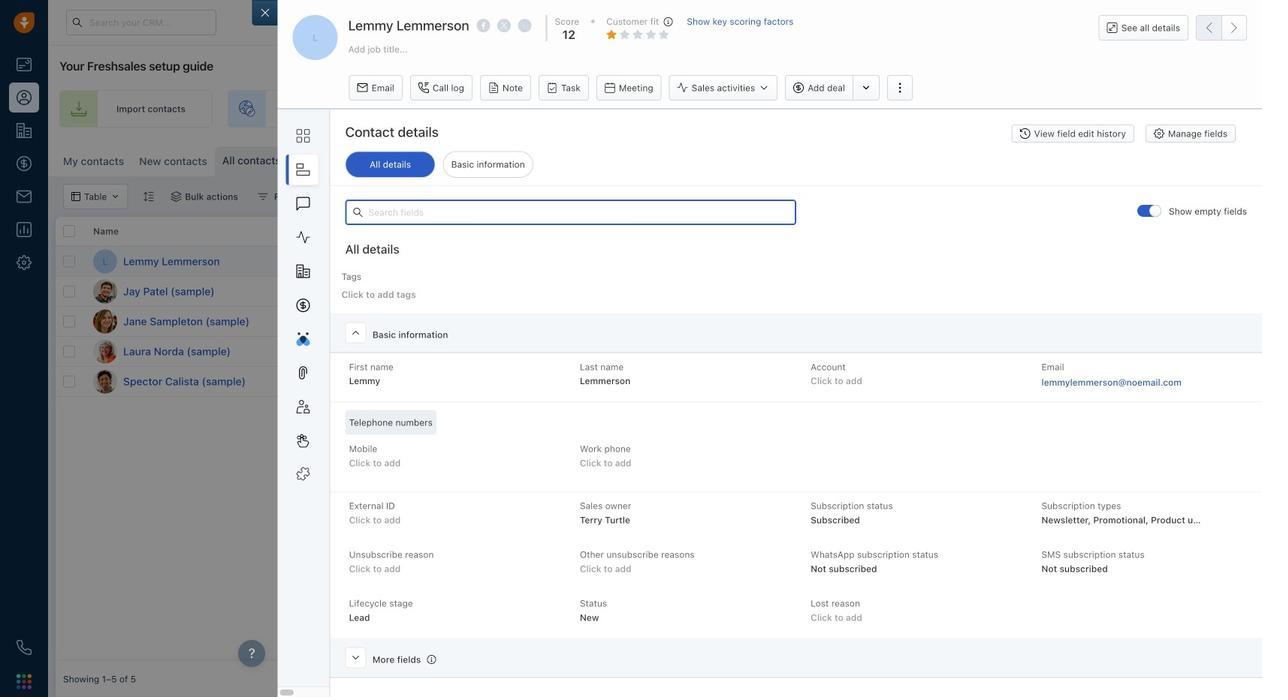 Task type: vqa. For each thing, say whether or not it's contained in the screenshot.
Search field
no



Task type: locate. For each thing, give the bounding box(es) containing it.
2 vertical spatial container_wx8msf4aqz5i3rn1 image
[[848, 347, 859, 357]]

0 vertical spatial container_wx8msf4aqz5i3rn1 image
[[258, 192, 268, 202]]

Search your CRM... text field
[[66, 10, 216, 35]]

row
[[56, 217, 386, 247]]

dialog
[[252, 0, 1262, 698]]

row group
[[56, 247, 386, 397], [386, 247, 1255, 397]]

1 vertical spatial container_wx8msf4aqz5i3rn1 image
[[506, 317, 517, 327]]

2 vertical spatial container_wx8msf4aqz5i3rn1 image
[[848, 377, 859, 387]]

container_wx8msf4aqz5i3rn1 image
[[258, 192, 268, 202], [506, 317, 517, 327], [848, 347, 859, 357]]

2 row group from the left
[[386, 247, 1255, 397]]

1 horizontal spatial container_wx8msf4aqz5i3rn1 image
[[506, 317, 517, 327]]

container_wx8msf4aqz5i3rn1 image
[[171, 192, 181, 202], [848, 317, 859, 327], [848, 377, 859, 387]]

phone image
[[17, 641, 32, 656]]

j image
[[93, 280, 117, 304]]

press space to select this row. row
[[56, 247, 386, 277], [386, 247, 1255, 277], [56, 277, 386, 307], [386, 277, 1255, 307], [56, 307, 386, 337], [386, 307, 1255, 337], [56, 337, 386, 367], [386, 337, 1255, 367], [56, 367, 386, 397], [386, 367, 1255, 397]]

1 vertical spatial container_wx8msf4aqz5i3rn1 image
[[848, 317, 859, 327]]

cell
[[499, 247, 612, 276], [612, 247, 724, 276], [724, 247, 837, 276], [837, 247, 950, 276], [950, 247, 1062, 276], [1062, 247, 1175, 276], [1175, 247, 1255, 276], [499, 277, 612, 307], [612, 277, 724, 307], [724, 277, 837, 307], [837, 277, 950, 307], [950, 277, 1062, 307], [1062, 277, 1175, 307], [1175, 277, 1255, 307], [1175, 307, 1255, 337], [1175, 337, 1255, 367], [1175, 367, 1255, 397]]

grid
[[56, 216, 1255, 662]]



Task type: describe. For each thing, give the bounding box(es) containing it.
l image
[[93, 340, 117, 364]]

Search fields text field
[[345, 200, 796, 225]]

j image
[[93, 310, 117, 334]]

0 horizontal spatial container_wx8msf4aqz5i3rn1 image
[[258, 192, 268, 202]]

1 row group from the left
[[56, 247, 386, 397]]

s image
[[93, 370, 117, 394]]

0 vertical spatial container_wx8msf4aqz5i3rn1 image
[[171, 192, 181, 202]]

freshworks switcher image
[[17, 675, 32, 690]]

phone element
[[9, 633, 39, 663]]

2 horizontal spatial container_wx8msf4aqz5i3rn1 image
[[848, 347, 859, 357]]



